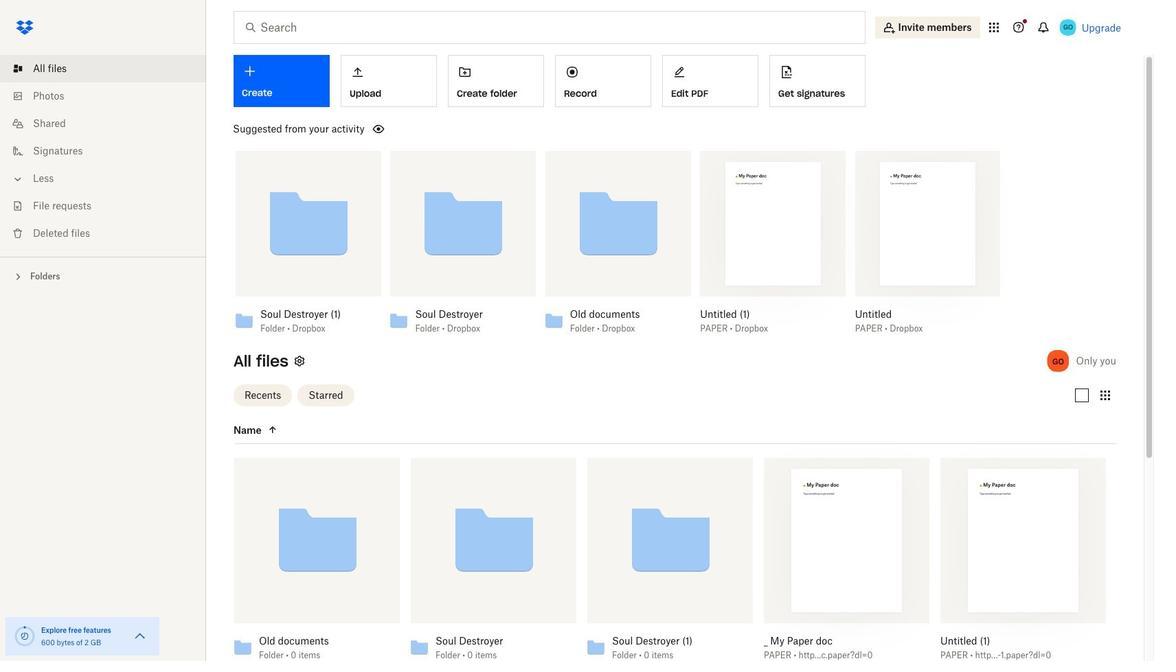 Task type: describe. For each thing, give the bounding box(es) containing it.
dropbox image
[[11, 14, 38, 41]]

quota usage progress bar
[[14, 626, 36, 648]]

folder settings image
[[291, 353, 308, 370]]

Search in folder "Dropbox" text field
[[261, 19, 837, 36]]

file, untitled (1).paper row
[[936, 458, 1107, 662]]



Task type: vqa. For each thing, say whether or not it's contained in the screenshot.
Folder, Soul Destroyer (1) row
yes



Task type: locate. For each thing, give the bounding box(es) containing it.
list
[[0, 47, 206, 257]]

quota usage image
[[14, 626, 36, 648]]

list item
[[0, 55, 206, 82]]

file, _ my paper doc.paper row
[[759, 458, 930, 662]]

folder, soul destroyer row
[[406, 458, 577, 662]]

folder, old documents row
[[229, 458, 400, 662]]

less image
[[11, 173, 25, 186]]

folder, soul destroyer (1) row
[[582, 458, 753, 662]]



